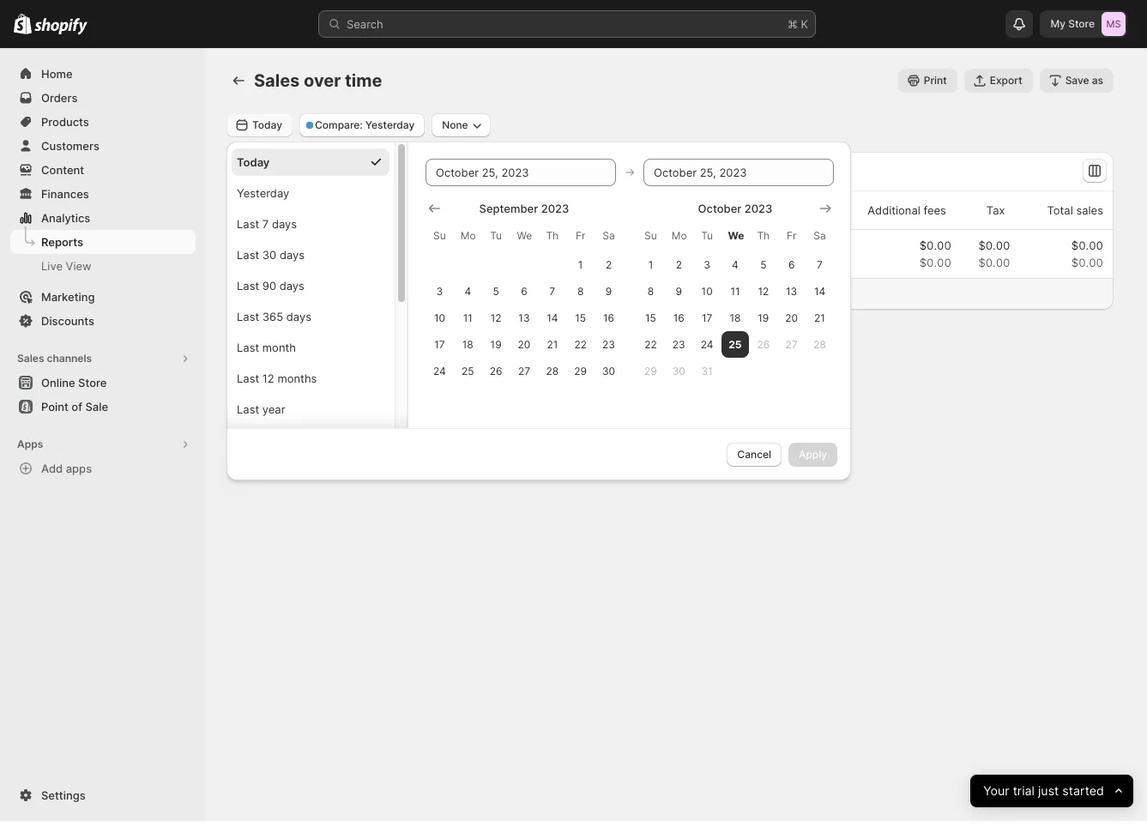 Task type: describe. For each thing, give the bounding box(es) containing it.
5 $0.00 $0.00 from the left
[[798, 239, 830, 270]]

0 horizontal spatial 6
[[521, 285, 528, 298]]

1 horizontal spatial 17 button
[[693, 305, 721, 331]]

additional fees
[[868, 203, 947, 217]]

1 button for october 2023
[[637, 251, 665, 278]]

1 vertical spatial 11
[[463, 312, 473, 324]]

1 vertical spatial discounts
[[41, 314, 94, 328]]

wednesday element for september
[[510, 221, 538, 251]]

fees
[[924, 203, 947, 217]]

last for last year
[[237, 403, 259, 416]]

point of sale
[[41, 400, 108, 414]]

last year button
[[232, 396, 390, 423]]

result(s).
[[686, 288, 733, 301]]

0 horizontal spatial 28 button
[[538, 358, 567, 385]]

1 button for september 2023
[[567, 251, 595, 278]]

saturday element for september 2023
[[595, 221, 623, 251]]

1 $0.00 $0.00 from the left
[[370, 239, 401, 270]]

sales for total sales
[[1077, 203, 1104, 217]]

30 inside button
[[262, 248, 277, 262]]

add apps
[[41, 462, 92, 475]]

total sales button
[[1028, 194, 1106, 227]]

25 for left 25 button
[[462, 365, 474, 378]]

sales over time
[[254, 70, 382, 91]]

last for last 7 days
[[237, 217, 259, 231]]

today inside button
[[237, 155, 270, 169]]

1 horizontal spatial 7 button
[[806, 251, 834, 278]]

1 22 button from the left
[[567, 331, 595, 358]]

1 horizontal spatial 21 button
[[806, 305, 834, 331]]

analytics
[[41, 211, 90, 225]]

26 for the left 26 button
[[490, 365, 503, 378]]

september 2023
[[479, 202, 569, 215]]

1 horizontal spatial 19 button
[[750, 305, 778, 331]]

sales channels
[[17, 352, 92, 365]]

add apps button
[[10, 457, 196, 481]]

1 vertical spatial 14
[[547, 312, 558, 324]]

0 vertical spatial 13
[[786, 285, 798, 298]]

1 vertical spatial 24
[[433, 365, 446, 378]]

returns button
[[512, 194, 575, 227]]

view
[[66, 259, 92, 273]]

2023 for october 2023
[[745, 202, 773, 215]]

2 16 button from the left
[[665, 305, 693, 331]]

0 horizontal spatial 26 button
[[482, 358, 510, 385]]

0 horizontal spatial 6 button
[[510, 278, 538, 305]]

2 15 from the left
[[645, 312, 656, 324]]

th for october 2023
[[757, 229, 770, 242]]

2 0 from the top
[[291, 256, 298, 270]]

gross sales button
[[316, 194, 399, 227]]

showing 1 of 1 result(s).
[[608, 288, 733, 301]]

discounts link
[[10, 309, 196, 333]]

apps button
[[10, 433, 196, 457]]

last 12 months
[[237, 372, 317, 385]]

4 $0.00 $0.00 from the left
[[724, 239, 756, 270]]

0 vertical spatial 24
[[701, 338, 714, 351]]

month
[[262, 341, 296, 354]]

sales channels button
[[10, 347, 196, 371]]

online store
[[41, 376, 107, 390]]

1 horizontal spatial of
[[664, 288, 675, 301]]

tuesday element for september 2023
[[482, 221, 510, 251]]

2 29 button from the left
[[637, 358, 665, 385]]

1 horizontal spatial 20 button
[[778, 305, 806, 331]]

0 horizontal spatial 18 button
[[454, 331, 482, 358]]

orders button
[[238, 194, 296, 227]]

7 for left 7 button
[[550, 285, 556, 298]]

september
[[479, 202, 538, 215]]

0 vertical spatial 10
[[702, 285, 713, 298]]

last for last 12 months
[[237, 372, 259, 385]]

analytics link
[[10, 206, 196, 230]]

sa for september 2023
[[603, 229, 615, 242]]

31 button
[[693, 358, 721, 385]]

0 horizontal spatial 3
[[437, 285, 443, 298]]

0 vertical spatial 14
[[814, 285, 826, 298]]

1 horizontal spatial 3 button
[[693, 251, 721, 278]]

last 90 days
[[237, 279, 305, 293]]

mo for october
[[672, 229, 687, 242]]

1 horizontal spatial 14 button
[[806, 278, 834, 305]]

20 for leftmost 20 'button'
[[518, 338, 531, 351]]

0 horizontal spatial 17 button
[[426, 331, 454, 358]]

0 horizontal spatial 27
[[518, 365, 530, 378]]

your trial just started button
[[971, 775, 1134, 808]]

6 $0.00 $0.00 from the left
[[920, 239, 952, 270]]

90
[[262, 279, 276, 293]]

products link
[[10, 110, 196, 134]]

shipping
[[705, 203, 750, 217]]

0 horizontal spatial 13 button
[[510, 305, 538, 331]]

started
[[1063, 783, 1104, 799]]

sales for sales over time
[[254, 70, 300, 91]]

2 for september 2023
[[606, 258, 612, 271]]

gross sales
[[335, 203, 396, 217]]

1 horizontal spatial 27
[[786, 338, 798, 351]]

showing
[[608, 288, 653, 301]]

1 horizontal spatial 25 button
[[721, 331, 750, 358]]

channels
[[47, 352, 92, 365]]

of inside button
[[72, 400, 82, 414]]

0 horizontal spatial 4 button
[[454, 278, 482, 305]]

1 horizontal spatial 6 button
[[778, 251, 806, 278]]

tax button
[[967, 194, 1008, 227]]

7 for right 7 button
[[817, 258, 823, 271]]

0 horizontal spatial 12
[[262, 372, 274, 385]]

compare: yesterday
[[315, 118, 415, 131]]

compare:
[[315, 118, 363, 131]]

point
[[41, 400, 69, 414]]

marketing
[[41, 290, 95, 304]]

months
[[278, 372, 317, 385]]

365
[[262, 310, 283, 324]]

apps
[[66, 462, 92, 475]]

point of sale button
[[0, 395, 206, 419]]

1 vertical spatial 21
[[547, 338, 558, 351]]

last month
[[237, 341, 296, 354]]

year
[[262, 403, 285, 416]]

we for october
[[728, 229, 745, 242]]

gross
[[335, 203, 366, 217]]

last month button
[[232, 334, 390, 361]]

total
[[1048, 203, 1074, 217]]

1 horizontal spatial 27 button
[[778, 331, 806, 358]]

2 button for october 2023
[[665, 251, 693, 278]]

tu for september
[[490, 229, 502, 242]]

1 horizontal spatial 26 button
[[750, 331, 778, 358]]

last year
[[237, 403, 285, 416]]

yesterday inside button
[[237, 186, 289, 200]]

0 horizontal spatial 3 button
[[426, 278, 454, 305]]

1 horizontal spatial 24 button
[[693, 331, 721, 358]]

1 15 from the left
[[575, 312, 586, 324]]

1 horizontal spatial 21
[[815, 312, 826, 324]]

⌘
[[788, 17, 798, 31]]

1 15 button from the left
[[567, 305, 595, 331]]

1 vertical spatial 13
[[519, 312, 530, 324]]

days for last 30 days
[[280, 248, 305, 262]]

compare: yesterday button
[[300, 113, 425, 137]]

last 365 days button
[[232, 303, 390, 330]]

settings
[[41, 789, 86, 803]]

export
[[990, 74, 1023, 87]]

0 horizontal spatial 20 button
[[510, 331, 538, 358]]

mo for september
[[461, 229, 476, 242]]

as
[[1092, 74, 1104, 87]]

yesterday inside dropdown button
[[366, 118, 415, 131]]

1 horizontal spatial 18 button
[[721, 305, 750, 331]]

content link
[[10, 158, 196, 182]]

days for last 365 days
[[286, 310, 312, 324]]

1 horizontal spatial 30
[[602, 365, 615, 378]]

0 vertical spatial orders
[[41, 91, 78, 105]]

26 for the rightmost 26 button
[[757, 338, 770, 351]]

1 horizontal spatial 4 button
[[721, 251, 750, 278]]

customers
[[41, 139, 100, 153]]

point of sale link
[[10, 395, 196, 419]]

last 90 days button
[[232, 272, 390, 300]]

1 horizontal spatial 11 button
[[721, 278, 750, 305]]

sales for gross sales
[[369, 203, 396, 217]]

online
[[41, 376, 75, 390]]

1 horizontal spatial 11
[[731, 285, 740, 298]]

your
[[984, 783, 1010, 799]]

1 horizontal spatial 5 button
[[750, 251, 778, 278]]

0 horizontal spatial 21 button
[[538, 331, 567, 358]]

search
[[347, 17, 383, 31]]

reports
[[41, 235, 83, 249]]

shopify image
[[35, 18, 88, 35]]

1 horizontal spatial 28
[[814, 338, 826, 351]]

1 0 from the top
[[291, 239, 298, 252]]

19 for the right 19 button
[[758, 312, 769, 324]]

today button
[[232, 148, 390, 176]]

k
[[801, 17, 809, 31]]

none
[[442, 118, 468, 131]]

1 horizontal spatial 13 button
[[778, 278, 806, 305]]

16 for 1st 16 button from the right
[[674, 312, 685, 324]]

marketing link
[[10, 285, 196, 309]]

2 button for september 2023
[[595, 251, 623, 278]]

31
[[702, 365, 713, 378]]

18 for the right 18 button
[[730, 312, 741, 324]]

0 horizontal spatial 11 button
[[454, 305, 482, 331]]

2 8 button from the left
[[637, 278, 665, 305]]

shipping button
[[685, 194, 753, 227]]

orders link
[[10, 86, 196, 110]]

7 inside last 7 days button
[[262, 217, 269, 231]]

2 15 button from the left
[[637, 305, 665, 331]]

1 horizontal spatial 28 button
[[806, 331, 834, 358]]

25 for the right 25 button
[[729, 338, 742, 351]]

19 for leftmost 19 button
[[491, 338, 502, 351]]

5 for rightmost 5 button
[[761, 258, 767, 271]]

last for last 30 days
[[237, 248, 259, 262]]

monday element for october
[[665, 221, 693, 251]]

duties
[[791, 203, 825, 217]]

0 horizontal spatial 7 button
[[538, 278, 567, 305]]



Task type: vqa. For each thing, say whether or not it's contained in the screenshot.


Task type: locate. For each thing, give the bounding box(es) containing it.
tu for october
[[701, 229, 713, 242]]

3 button
[[693, 251, 721, 278], [426, 278, 454, 305]]

0 horizontal spatial 27 button
[[510, 358, 538, 385]]

1 horizontal spatial yesterday
[[366, 118, 415, 131]]

th for september 2023
[[546, 229, 559, 242]]

su for october
[[645, 229, 657, 242]]

we down september 2023
[[517, 229, 532, 242]]

19
[[758, 312, 769, 324], [491, 338, 502, 351]]

YYYY-MM-DD text field
[[426, 159, 616, 186]]

1 1 button from the left
[[567, 251, 595, 278]]

customers link
[[10, 134, 196, 158]]

sa for october 2023
[[814, 229, 826, 242]]

of
[[664, 288, 675, 301], [72, 400, 82, 414]]

29 for 2nd 29 button from right
[[574, 365, 587, 378]]

18
[[730, 312, 741, 324], [462, 338, 474, 351]]

0 up last 90 days button
[[291, 256, 298, 270]]

1 tu from the left
[[490, 229, 502, 242]]

4 for the rightmost 4 button
[[732, 258, 739, 271]]

4 button down discounts button at the left of page
[[454, 278, 482, 305]]

1 2 button from the left
[[595, 251, 623, 278]]

tu
[[490, 229, 502, 242], [701, 229, 713, 242]]

1 8 button from the left
[[567, 278, 595, 305]]

0 down last 7 days button at the left top of the page
[[291, 239, 298, 252]]

1 grid from the left
[[426, 200, 623, 385]]

saturday element for october 2023
[[806, 221, 834, 251]]

2 22 button from the left
[[637, 331, 665, 358]]

1 horizontal spatial 1 button
[[637, 251, 665, 278]]

1 23 from the left
[[603, 338, 615, 351]]

30 down the showing
[[602, 365, 615, 378]]

save
[[1066, 74, 1090, 87]]

0 horizontal spatial 24 button
[[426, 358, 454, 385]]

last for last month
[[237, 341, 259, 354]]

days right 90
[[280, 279, 305, 293]]

last for last 90 days
[[237, 279, 259, 293]]

8 left result(s).
[[648, 285, 654, 298]]

1 23 button from the left
[[595, 331, 623, 358]]

22 button
[[567, 331, 595, 358], [637, 331, 665, 358]]

over
[[304, 70, 341, 91]]

1 sunday element from the left
[[426, 221, 454, 251]]

finances link
[[10, 182, 196, 206]]

thursday element
[[538, 221, 567, 251], [750, 221, 778, 251]]

1 16 button from the left
[[595, 305, 623, 331]]

today button
[[227, 113, 293, 137]]

content
[[41, 163, 84, 177]]

1 tuesday element from the left
[[482, 221, 510, 251]]

2023 for september 2023
[[541, 202, 569, 215]]

last 30 days button
[[232, 241, 390, 269]]

2 wednesday element from the left
[[721, 221, 750, 251]]

store for online store
[[78, 376, 107, 390]]

1 2 from the left
[[606, 258, 612, 271]]

$0.00 $0.00 up showing 1 of 1 result(s).
[[636, 239, 668, 270]]

wednesday element down shipping
[[721, 221, 750, 251]]

3 button down discounts button at the left of page
[[426, 278, 454, 305]]

yesterday up last 7 days
[[237, 186, 289, 200]]

online store button
[[0, 371, 206, 395]]

0 horizontal spatial 14 button
[[538, 305, 567, 331]]

5 for leftmost 5 button
[[493, 285, 499, 298]]

2 th from the left
[[757, 229, 770, 242]]

2 2023 from the left
[[745, 202, 773, 215]]

1 horizontal spatial 16
[[674, 312, 685, 324]]

finances
[[41, 187, 89, 201]]

tax
[[987, 203, 1006, 217]]

0 vertical spatial 12
[[758, 285, 769, 298]]

1 horizontal spatial 23 button
[[665, 331, 693, 358]]

we down shipping
[[728, 229, 745, 242]]

2 tuesday element from the left
[[693, 221, 721, 251]]

1 horizontal spatial 26
[[757, 338, 770, 351]]

th down returns
[[546, 229, 559, 242]]

1 friday element from the left
[[567, 221, 595, 251]]

16 button down the showing
[[595, 305, 623, 331]]

today
[[252, 118, 282, 131], [237, 155, 270, 169]]

7 last from the top
[[237, 403, 259, 416]]

home link
[[10, 62, 196, 86]]

2 1 button from the left
[[637, 251, 665, 278]]

4
[[732, 258, 739, 271], [465, 285, 471, 298]]

october
[[698, 202, 742, 215]]

7 left the showing
[[550, 285, 556, 298]]

1 button down returns
[[567, 251, 595, 278]]

wednesday element down september 2023
[[510, 221, 538, 251]]

27 button
[[778, 331, 806, 358], [510, 358, 538, 385]]

13 button
[[778, 278, 806, 305], [510, 305, 538, 331]]

1 horizontal spatial tuesday element
[[693, 221, 721, 251]]

3 $0.00 $0.00 from the left
[[636, 239, 668, 270]]

6 button down september 2023
[[510, 278, 538, 305]]

thursday element down october 2023
[[750, 221, 778, 251]]

0 horizontal spatial 22
[[575, 338, 587, 351]]

add
[[41, 462, 63, 475]]

0 horizontal spatial sa
[[603, 229, 615, 242]]

0 horizontal spatial 25
[[462, 365, 474, 378]]

2 up showing 1 of 1 result(s).
[[676, 258, 682, 271]]

4 for leftmost 4 button
[[465, 285, 471, 298]]

6 button down duties button on the top
[[778, 251, 806, 278]]

wednesday element
[[510, 221, 538, 251], [721, 221, 750, 251]]

2 monday element from the left
[[665, 221, 693, 251]]

1 button up showing 1 of 1 result(s).
[[637, 251, 665, 278]]

additional fees button
[[848, 194, 949, 227]]

discounts inside button
[[438, 203, 490, 217]]

0 horizontal spatial 2 button
[[595, 251, 623, 278]]

su for september
[[434, 229, 446, 242]]

fr for october 2023
[[787, 229, 797, 242]]

last inside "last month" button
[[237, 341, 259, 354]]

0 horizontal spatial 26
[[490, 365, 503, 378]]

9 for second 9 button from left
[[676, 285, 682, 298]]

tuesday element down september
[[482, 221, 510, 251]]

days right 365
[[286, 310, 312, 324]]

1 sa from the left
[[603, 229, 615, 242]]

7 $0.00 $0.00 from the left
[[979, 239, 1011, 270]]

7 up last 30 days
[[262, 217, 269, 231]]

tu down 'shipping' button
[[701, 229, 713, 242]]

6
[[789, 258, 795, 271], [521, 285, 528, 298]]

0 vertical spatial discounts
[[438, 203, 490, 217]]

16 down the showing
[[603, 312, 615, 324]]

$0.00 $0.00 down fees
[[920, 239, 952, 270]]

orders up last 30 days
[[257, 203, 293, 217]]

0 horizontal spatial 10 button
[[426, 305, 454, 331]]

1 horizontal spatial 7
[[550, 285, 556, 298]]

2 saturday element from the left
[[806, 221, 834, 251]]

12 for '12' button to the right
[[758, 285, 769, 298]]

4 up result(s).
[[732, 258, 739, 271]]

1 vertical spatial 28
[[546, 365, 559, 378]]

0 vertical spatial 17
[[702, 312, 713, 324]]

20 for the rightmost 20 'button'
[[786, 312, 798, 324]]

30 left 0 0
[[262, 248, 277, 262]]

2 9 from the left
[[676, 285, 682, 298]]

0 vertical spatial 6
[[789, 258, 795, 271]]

1 th from the left
[[546, 229, 559, 242]]

1 button
[[567, 251, 595, 278], [637, 251, 665, 278]]

16 for second 16 button from right
[[603, 312, 615, 324]]

save as button
[[1040, 69, 1114, 93]]

0 horizontal spatial 12 button
[[482, 305, 510, 331]]

1 horizontal spatial 19
[[758, 312, 769, 324]]

14 button
[[806, 278, 834, 305], [538, 305, 567, 331]]

1 16 from the left
[[603, 312, 615, 324]]

sunday element for september 2023
[[426, 221, 454, 251]]

1 horizontal spatial 2
[[676, 258, 682, 271]]

0 horizontal spatial 29 button
[[567, 358, 595, 385]]

settings link
[[10, 784, 196, 808]]

5 button down october 2023
[[750, 251, 778, 278]]

1 vertical spatial 6
[[521, 285, 528, 298]]

friday element for september 2023
[[567, 221, 595, 251]]

1 horizontal spatial store
[[1069, 17, 1095, 30]]

2 thursday element from the left
[[750, 221, 778, 251]]

0 horizontal spatial 19 button
[[482, 331, 510, 358]]

4 down discounts button at the left of page
[[465, 285, 471, 298]]

8 button left result(s).
[[637, 278, 665, 305]]

sa down duties
[[814, 229, 826, 242]]

last inside last 12 months button
[[237, 372, 259, 385]]

2023 right october
[[745, 202, 773, 215]]

3 up result(s).
[[704, 258, 711, 271]]

1 vertical spatial 10
[[434, 312, 445, 324]]

0 horizontal spatial 28
[[546, 365, 559, 378]]

sales
[[369, 203, 396, 217], [1077, 203, 1104, 217]]

1 horizontal spatial 4
[[732, 258, 739, 271]]

none button
[[432, 113, 491, 137]]

2 mo from the left
[[672, 229, 687, 242]]

0 horizontal spatial 23
[[603, 338, 615, 351]]

duties button
[[772, 194, 828, 227]]

0 horizontal spatial yesterday
[[237, 186, 289, 200]]

0 vertical spatial 5
[[761, 258, 767, 271]]

18 for the left 18 button
[[462, 338, 474, 351]]

days inside button
[[272, 217, 297, 231]]

0 horizontal spatial th
[[546, 229, 559, 242]]

0 horizontal spatial 23 button
[[595, 331, 623, 358]]

friday element down duties
[[778, 221, 806, 251]]

11 button
[[721, 278, 750, 305], [454, 305, 482, 331]]

1 saturday element from the left
[[595, 221, 623, 251]]

30 left 31 button
[[673, 365, 686, 378]]

1 30 button from the left
[[595, 358, 623, 385]]

7 down duties
[[817, 258, 823, 271]]

1 horizontal spatial discounts
[[438, 203, 490, 217]]

sales for sales channels
[[17, 352, 44, 365]]

last 7 days button
[[232, 210, 390, 238]]

YYYY-MM-DD text field
[[644, 159, 834, 186]]

days down last 7 days button at the left top of the page
[[280, 248, 305, 262]]

friday element
[[567, 221, 595, 251], [778, 221, 806, 251]]

2 29 from the left
[[645, 365, 657, 378]]

2 we from the left
[[728, 229, 745, 242]]

0 horizontal spatial tu
[[490, 229, 502, 242]]

yesterday right compare:
[[366, 118, 415, 131]]

9 for second 9 button from the right
[[606, 285, 612, 298]]

last inside the last year button
[[237, 403, 259, 416]]

su down discounts button at the left of page
[[434, 229, 446, 242]]

0 horizontal spatial 14
[[547, 312, 558, 324]]

0 horizontal spatial sunday element
[[426, 221, 454, 251]]

1 horizontal spatial 18
[[730, 312, 741, 324]]

online store link
[[10, 371, 196, 395]]

1 horizontal spatial 3
[[704, 258, 711, 271]]

2 tu from the left
[[701, 229, 713, 242]]

sunday element
[[426, 221, 454, 251], [637, 221, 665, 251]]

friday element for october 2023
[[778, 221, 806, 251]]

0 horizontal spatial 5 button
[[482, 278, 510, 305]]

$0.00 $0.00 down tax
[[979, 239, 1011, 270]]

1 monday element from the left
[[454, 221, 482, 251]]

2 16 from the left
[[674, 312, 685, 324]]

3 last from the top
[[237, 279, 259, 293]]

2 8 from the left
[[648, 285, 654, 298]]

th down october 2023
[[757, 229, 770, 242]]

1 horizontal spatial 5
[[761, 258, 767, 271]]

last for last 365 days
[[237, 310, 259, 324]]

discounts down marketing
[[41, 314, 94, 328]]

2 vertical spatial 7
[[550, 285, 556, 298]]

tuesday element for october 2023
[[693, 221, 721, 251]]

live view link
[[10, 254, 196, 278]]

17 for the right 17 button
[[702, 312, 713, 324]]

1 22 from the left
[[575, 338, 587, 351]]

store right my
[[1069, 17, 1095, 30]]

today up today button on the left of page
[[252, 118, 282, 131]]

2 $0.00 $0.00 from the left
[[545, 239, 577, 270]]

10 button
[[693, 278, 721, 305], [426, 305, 454, 331]]

saturday element down duties
[[806, 221, 834, 251]]

time
[[345, 70, 382, 91]]

$0.00 $0.00 down gross sales
[[370, 239, 401, 270]]

1 29 button from the left
[[567, 358, 595, 385]]

0 horizontal spatial 19
[[491, 338, 502, 351]]

days
[[272, 217, 297, 231], [280, 248, 305, 262], [280, 279, 305, 293], [286, 310, 312, 324]]

0 horizontal spatial 25 button
[[454, 358, 482, 385]]

2 2 button from the left
[[665, 251, 693, 278]]

1 horizontal spatial 17
[[702, 312, 713, 324]]

7 button down duties
[[806, 251, 834, 278]]

store inside button
[[78, 376, 107, 390]]

1 fr from the left
[[576, 229, 586, 242]]

last
[[237, 217, 259, 231], [237, 248, 259, 262], [237, 279, 259, 293], [237, 310, 259, 324], [237, 341, 259, 354], [237, 372, 259, 385], [237, 403, 259, 416]]

2 23 button from the left
[[665, 331, 693, 358]]

1 su from the left
[[434, 229, 446, 242]]

save as
[[1066, 74, 1104, 87]]

⌘ k
[[788, 17, 809, 31]]

4 last from the top
[[237, 310, 259, 324]]

7 button left the showing
[[538, 278, 567, 305]]

last down last 7 days
[[237, 248, 259, 262]]

2 button up the showing
[[595, 251, 623, 278]]

mo down 'shipping' button
[[672, 229, 687, 242]]

last up last 30 days
[[237, 217, 259, 231]]

12 for left '12' button
[[491, 312, 502, 324]]

28 button
[[806, 331, 834, 358], [538, 358, 567, 385]]

sales right gross
[[369, 203, 396, 217]]

8
[[578, 285, 584, 298], [648, 285, 654, 298]]

2 9 button from the left
[[665, 278, 693, 305]]

1 9 from the left
[[606, 285, 612, 298]]

last left month
[[237, 341, 259, 354]]

6 down september 2023
[[521, 285, 528, 298]]

sa up the showing
[[603, 229, 615, 242]]

16
[[603, 312, 615, 324], [674, 312, 685, 324]]

sales left over
[[254, 70, 300, 91]]

of right the showing
[[664, 288, 675, 301]]

1 horizontal spatial friday element
[[778, 221, 806, 251]]

6 down duties button on the top
[[789, 258, 795, 271]]

2 for october 2023
[[676, 258, 682, 271]]

29 for 2nd 29 button from left
[[645, 365, 657, 378]]

0 horizontal spatial 21
[[547, 338, 558, 351]]

22 for 2nd 22 button from left
[[645, 338, 657, 351]]

$0.00 $0.00 down shipping
[[724, 239, 756, 270]]

days for last 7 days
[[272, 217, 297, 231]]

14
[[814, 285, 826, 298], [547, 312, 558, 324]]

today inside dropdown button
[[252, 118, 282, 131]]

wednesday element for october
[[721, 221, 750, 251]]

0 horizontal spatial grid
[[426, 200, 623, 385]]

su up showing 1 of 1 result(s).
[[645, 229, 657, 242]]

0 vertical spatial 27
[[786, 338, 798, 351]]

0 horizontal spatial of
[[72, 400, 82, 414]]

friday element down returns
[[567, 221, 595, 251]]

21 button
[[806, 305, 834, 331], [538, 331, 567, 358]]

grid
[[426, 200, 623, 385], [637, 200, 834, 385]]

0 horizontal spatial sales
[[17, 352, 44, 365]]

1 horizontal spatial 13
[[786, 285, 798, 298]]

last left 90
[[237, 279, 259, 293]]

tuesday element
[[482, 221, 510, 251], [693, 221, 721, 251]]

last inside last 365 days button
[[237, 310, 259, 324]]

store up sale
[[78, 376, 107, 390]]

0 horizontal spatial 15 button
[[567, 305, 595, 331]]

0 vertical spatial yesterday
[[366, 118, 415, 131]]

last left 365
[[237, 310, 259, 324]]

5 button down september
[[482, 278, 510, 305]]

6 last from the top
[[237, 372, 259, 385]]

1 sales from the left
[[369, 203, 396, 217]]

$0.00 $0.00 down duties
[[798, 239, 830, 270]]

10
[[702, 285, 713, 298], [434, 312, 445, 324]]

sales up online
[[17, 352, 44, 365]]

0 horizontal spatial 2023
[[541, 202, 569, 215]]

my store
[[1051, 17, 1095, 30]]

thursday element for october 2023
[[750, 221, 778, 251]]

sales inside sales channels button
[[17, 352, 44, 365]]

0 horizontal spatial 11
[[463, 312, 473, 324]]

last up last year at the left of the page
[[237, 372, 259, 385]]

grid containing october
[[637, 200, 834, 385]]

days for last 90 days
[[280, 279, 305, 293]]

16 button
[[595, 305, 623, 331], [665, 305, 693, 331]]

2 horizontal spatial 30
[[673, 365, 686, 378]]

store for my store
[[1069, 17, 1095, 30]]

12
[[758, 285, 769, 298], [491, 312, 502, 324], [262, 372, 274, 385]]

0 vertical spatial 11
[[731, 285, 740, 298]]

2 22 from the left
[[645, 338, 657, 351]]

export button
[[964, 69, 1033, 93]]

1 horizontal spatial 8 button
[[637, 278, 665, 305]]

last inside last 30 days button
[[237, 248, 259, 262]]

23 down the showing
[[603, 338, 615, 351]]

23 button down the showing
[[595, 331, 623, 358]]

1 last from the top
[[237, 217, 259, 231]]

2023 right september
[[541, 202, 569, 215]]

5 button
[[750, 251, 778, 278], [482, 278, 510, 305]]

monday element down september
[[454, 221, 482, 251]]

orders inside 'button'
[[257, 203, 293, 217]]

1 29 from the left
[[574, 365, 587, 378]]

my store image
[[1102, 12, 1126, 36]]

8 left the showing
[[578, 285, 584, 298]]

2 sales from the left
[[1077, 203, 1104, 217]]

1 horizontal spatial 6
[[789, 258, 795, 271]]

8 $0.00 $0.00 from the left
[[1072, 239, 1104, 270]]

17 for left 17 button
[[434, 338, 445, 351]]

1 vertical spatial 3
[[437, 285, 443, 298]]

2 sunday element from the left
[[637, 221, 665, 251]]

2 up the showing
[[606, 258, 612, 271]]

$0.00 $0.00 down total sales
[[1072, 239, 1104, 270]]

22 for second 22 button from the right
[[575, 338, 587, 351]]

of left sale
[[72, 400, 82, 414]]

2 2 from the left
[[676, 258, 682, 271]]

1 horizontal spatial su
[[645, 229, 657, 242]]

1 mo from the left
[[461, 229, 476, 242]]

days up 0 0
[[272, 217, 297, 231]]

1 wednesday element from the left
[[510, 221, 538, 251]]

5 down september
[[493, 285, 499, 298]]

monday element
[[454, 221, 482, 251], [665, 221, 693, 251]]

27
[[786, 338, 798, 351], [518, 365, 530, 378]]

reports link
[[10, 230, 196, 254]]

1 horizontal spatial 23
[[673, 338, 686, 351]]

1 horizontal spatial 10 button
[[693, 278, 721, 305]]

18 button
[[721, 305, 750, 331], [454, 331, 482, 358]]

discounts
[[438, 203, 490, 217], [41, 314, 94, 328]]

2 friday element from the left
[[778, 221, 806, 251]]

1 horizontal spatial 30 button
[[665, 358, 693, 385]]

fr for september 2023
[[576, 229, 586, 242]]

23 down showing 1 of 1 result(s).
[[673, 338, 686, 351]]

last inside last 90 days button
[[237, 279, 259, 293]]

monday element up showing 1 of 1 result(s).
[[665, 221, 693, 251]]

8 for 2nd 8 button from left
[[648, 285, 654, 298]]

last left year
[[237, 403, 259, 416]]

30 button down the showing
[[595, 358, 623, 385]]

2 30 button from the left
[[665, 358, 693, 385]]

2 last from the top
[[237, 248, 259, 262]]

1 thursday element from the left
[[538, 221, 567, 251]]

print
[[924, 74, 947, 87]]

28
[[814, 338, 826, 351], [546, 365, 559, 378]]

shopify image
[[14, 14, 32, 34]]

5 last from the top
[[237, 341, 259, 354]]

1 vertical spatial 27
[[518, 365, 530, 378]]

0 horizontal spatial 24
[[433, 365, 446, 378]]

last 30 days
[[237, 248, 305, 262]]

last inside last 7 days button
[[237, 217, 259, 231]]

cancel
[[738, 448, 772, 461]]

0 horizontal spatial 1 button
[[567, 251, 595, 278]]

sales right total on the top of the page
[[1077, 203, 1104, 217]]

last 365 days
[[237, 310, 312, 324]]

26 button
[[750, 331, 778, 358], [482, 358, 510, 385]]

live
[[41, 259, 63, 273]]

2 sa from the left
[[814, 229, 826, 242]]

last 12 months button
[[232, 365, 390, 392]]

2 23 from the left
[[673, 338, 686, 351]]

returns
[[532, 203, 572, 217]]

2 button up showing 1 of 1 result(s).
[[665, 251, 693, 278]]

just
[[1038, 783, 1059, 799]]

mo down discounts button at the left of page
[[461, 229, 476, 242]]

2 fr from the left
[[787, 229, 797, 242]]

20 button
[[778, 305, 806, 331], [510, 331, 538, 358]]

sunday element for october 2023
[[637, 221, 665, 251]]

my
[[1051, 17, 1066, 30]]

trial
[[1013, 783, 1035, 799]]

1 horizontal spatial 22 button
[[637, 331, 665, 358]]

we for september
[[517, 229, 532, 242]]

2 grid from the left
[[637, 200, 834, 385]]

3 button up result(s).
[[693, 251, 721, 278]]

2 horizontal spatial 7
[[817, 258, 823, 271]]

discounts down yyyy-mm-dd text box at the top of page
[[438, 203, 490, 217]]

0 vertical spatial 28
[[814, 338, 826, 351]]

1 horizontal spatial 25
[[729, 338, 742, 351]]

1 horizontal spatial tu
[[701, 229, 713, 242]]

0 horizontal spatial 5
[[493, 285, 499, 298]]

live view
[[41, 259, 92, 273]]

1 vertical spatial 25
[[462, 365, 474, 378]]

1 8 from the left
[[578, 285, 584, 298]]

thursday element for september 2023
[[538, 221, 567, 251]]

0 horizontal spatial 30
[[262, 248, 277, 262]]

1 9 button from the left
[[595, 278, 623, 305]]

2 su from the left
[[645, 229, 657, 242]]

today down today dropdown button at the top
[[237, 155, 270, 169]]

0 horizontal spatial 16
[[603, 312, 615, 324]]

26
[[757, 338, 770, 351], [490, 365, 503, 378]]

0 horizontal spatial fr
[[576, 229, 586, 242]]

total sales
[[1048, 203, 1104, 217]]

1 horizontal spatial 16 button
[[665, 305, 693, 331]]

tuesday element down october
[[693, 221, 721, 251]]

0 0
[[291, 239, 298, 270]]

monday element for september
[[454, 221, 482, 251]]

1 horizontal spatial 12 button
[[750, 278, 778, 305]]

$0.00 $0.00 down returns
[[545, 239, 577, 270]]

30 button left 31 at the right top of the page
[[665, 358, 693, 385]]

saturday element
[[595, 221, 623, 251], [806, 221, 834, 251]]

thursday element down returns
[[538, 221, 567, 251]]

1 horizontal spatial 15
[[645, 312, 656, 324]]

8 for 2nd 8 button from right
[[578, 285, 584, 298]]

3 down discounts button at the left of page
[[437, 285, 443, 298]]

1 we from the left
[[517, 229, 532, 242]]

cancel button
[[727, 443, 782, 467]]

tu down september
[[490, 229, 502, 242]]

grid containing september
[[426, 200, 623, 385]]

saturday element up the showing
[[595, 221, 623, 251]]

0
[[291, 239, 298, 252], [291, 256, 298, 270]]

0 horizontal spatial 8 button
[[567, 278, 595, 305]]

1 2023 from the left
[[541, 202, 569, 215]]

1 horizontal spatial sunday element
[[637, 221, 665, 251]]



